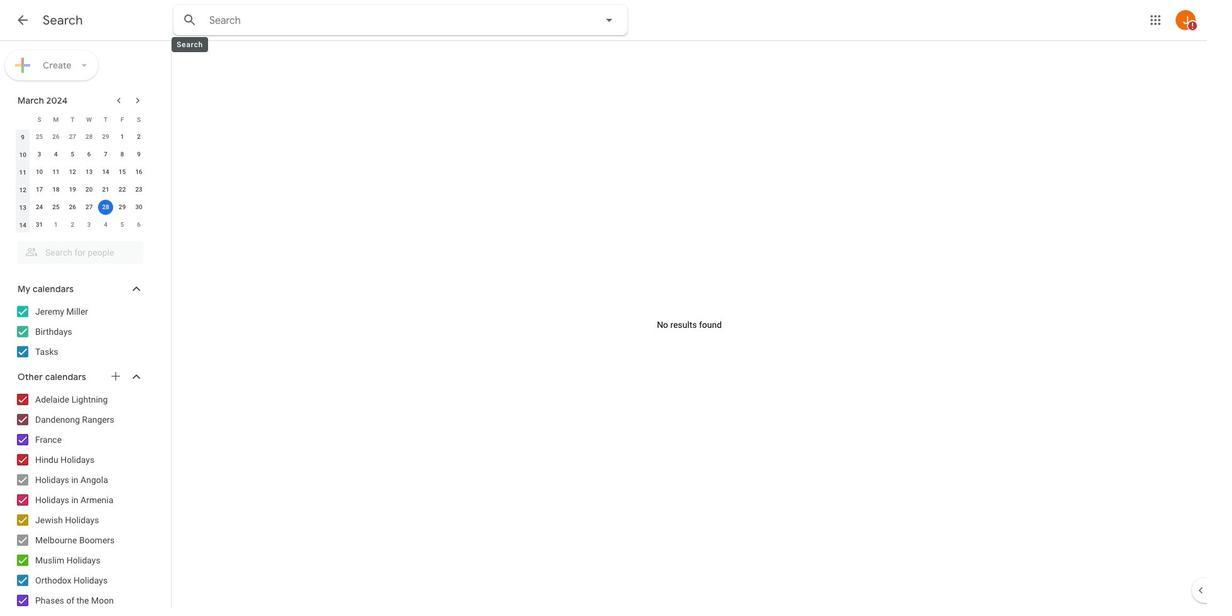 Task type: vqa. For each thing, say whether or not it's contained in the screenshot.
February 29 Element
yes



Task type: describe. For each thing, give the bounding box(es) containing it.
21 element
[[98, 182, 113, 197]]

Search text field
[[209, 14, 567, 27]]

4 element
[[48, 147, 63, 162]]

12 element
[[65, 165, 80, 180]]

february 29 element
[[98, 130, 113, 145]]

7 element
[[98, 147, 113, 162]]

14 element
[[98, 165, 113, 180]]

4 row from the top
[[14, 163, 147, 181]]

march 2024 grid
[[12, 111, 147, 234]]

5 row from the top
[[14, 181, 147, 199]]

23 element
[[131, 182, 146, 197]]

1 row from the top
[[14, 111, 147, 128]]

search options image
[[597, 8, 622, 33]]

2 element
[[131, 130, 146, 145]]

11 element
[[48, 165, 63, 180]]

go back image
[[15, 13, 30, 28]]

16 element
[[131, 165, 146, 180]]

30 element
[[131, 200, 146, 215]]

13 element
[[82, 165, 97, 180]]

5 element
[[65, 147, 80, 162]]

15 element
[[115, 165, 130, 180]]

february 26 element
[[48, 130, 63, 145]]

1 element
[[115, 130, 130, 145]]

22 element
[[115, 182, 130, 197]]

april 3 element
[[82, 218, 97, 233]]

24 element
[[32, 200, 47, 215]]

search image
[[177, 8, 202, 33]]

31 element
[[32, 218, 47, 233]]

6 element
[[82, 147, 97, 162]]

april 2 element
[[65, 218, 80, 233]]

2 row from the top
[[14, 128, 147, 146]]

april 6 element
[[131, 218, 146, 233]]



Task type: locate. For each thing, give the bounding box(es) containing it.
april 4 element
[[98, 218, 113, 233]]

28, today element
[[98, 200, 113, 215]]

None search field
[[174, 5, 628, 35]]

3 row from the top
[[14, 146, 147, 163]]

april 5 element
[[115, 218, 130, 233]]

add other calendars image
[[109, 370, 122, 383]]

column header
[[14, 111, 31, 128]]

row up april 2 element
[[14, 199, 147, 216]]

None search field
[[0, 236, 156, 264]]

cell inside row group
[[97, 199, 114, 216]]

column header inside march 2024 grid
[[14, 111, 31, 128]]

other calendars list
[[3, 390, 156, 609]]

6 row from the top
[[14, 199, 147, 216]]

25 element
[[48, 200, 63, 215]]

17 element
[[32, 182, 47, 197]]

7 row from the top
[[14, 216, 147, 234]]

row down 6 element
[[14, 163, 147, 181]]

29 element
[[115, 200, 130, 215]]

row down 13 element
[[14, 181, 147, 199]]

row up 13 element
[[14, 146, 147, 163]]

row group inside march 2024 grid
[[14, 128, 147, 234]]

row
[[14, 111, 147, 128], [14, 128, 147, 146], [14, 146, 147, 163], [14, 163, 147, 181], [14, 181, 147, 199], [14, 199, 147, 216], [14, 216, 147, 234]]

19 element
[[65, 182, 80, 197]]

27 element
[[82, 200, 97, 215]]

26 element
[[65, 200, 80, 215]]

8 element
[[115, 147, 130, 162]]

row group
[[14, 128, 147, 234]]

february 25 element
[[32, 130, 47, 145]]

february 27 element
[[65, 130, 80, 145]]

april 1 element
[[48, 218, 63, 233]]

20 element
[[82, 182, 97, 197]]

3 element
[[32, 147, 47, 162]]

18 element
[[48, 182, 63, 197]]

heading
[[43, 13, 83, 28]]

10 element
[[32, 165, 47, 180]]

Search for people text field
[[25, 241, 136, 264]]

my calendars list
[[3, 302, 156, 362]]

row up february 28 element
[[14, 111, 147, 128]]

9 element
[[131, 147, 146, 162]]

cell
[[97, 199, 114, 216]]

february 28 element
[[82, 130, 97, 145]]

row down 26 element in the left top of the page
[[14, 216, 147, 234]]

row up 6 element
[[14, 128, 147, 146]]



